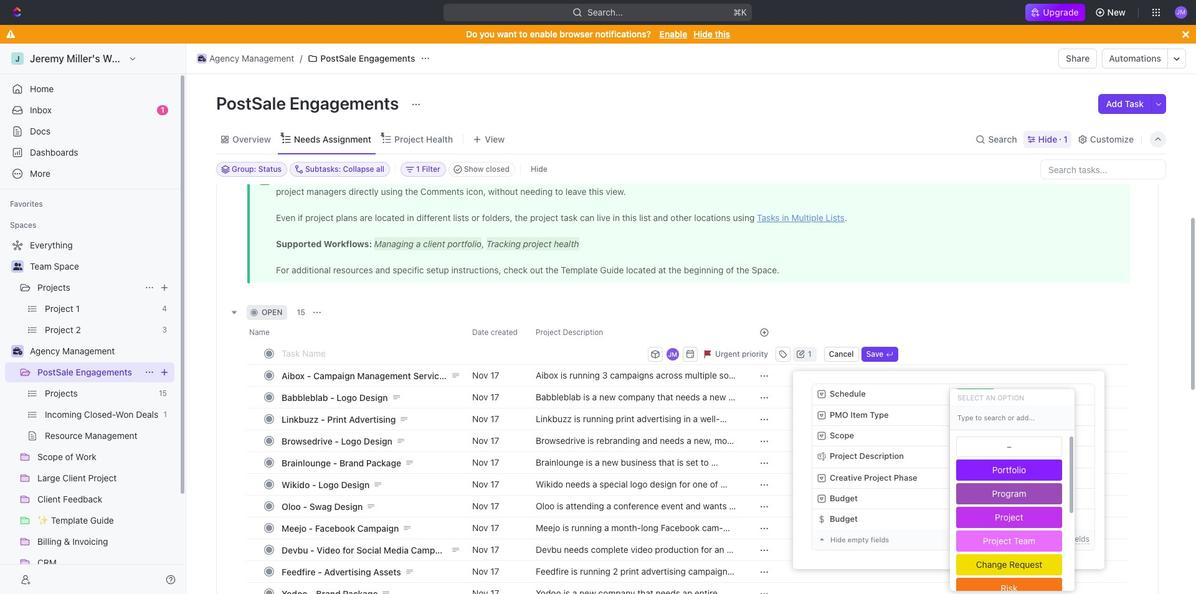 Task type: describe. For each thing, give the bounding box(es) containing it.
1 button
[[793, 347, 817, 362]]

of inside feedfire is running 2 print advertising campaigns and needs creation of the assets.
[[615, 578, 623, 588]]

0 vertical spatial agency management link
[[194, 51, 298, 66]]

⌘k
[[734, 7, 748, 17]]

social
[[357, 545, 382, 556]]

new
[[1108, 7, 1126, 17]]

agency management link inside sidebar navigation
[[30, 342, 172, 361]]

0 vertical spatial postsale engagements
[[321, 53, 415, 64]]

and inside feedfire is running 2 print advertising campaigns and needs creation of the assets.
[[536, 578, 551, 588]]

add inside custom fields element
[[1030, 535, 1044, 544]]

advertising inside "linkbuzz is running print advertising in a well- known magazine and needs content creation."
[[637, 414, 682, 424]]

- for meejo
[[309, 523, 313, 534]]

overview link
[[230, 131, 271, 148]]

assets.
[[641, 578, 670, 588]]

value not set element inside custom fields element
[[955, 409, 973, 422]]

campaigns
[[689, 566, 732, 577]]

task
[[1125, 98, 1144, 109]]

management inside sidebar navigation
[[62, 346, 115, 357]]

assignment
[[323, 134, 372, 144]]

search
[[989, 134, 1018, 144]]

1 horizontal spatial postsale engagements link
[[305, 51, 418, 66]]

design
[[650, 479, 677, 490]]

– inside button
[[957, 452, 961, 462]]

campaign.
[[631, 556, 672, 567]]

projects
[[37, 282, 70, 293]]

brainlounge - brand package
[[282, 458, 401, 468]]

is for linkbuzz
[[574, 414, 581, 424]]

- for wikido
[[312, 480, 316, 490]]

save
[[867, 349, 884, 359]]

space
[[54, 261, 79, 272]]

a inside "linkbuzz is running print advertising in a well- known magazine and needs content creation."
[[693, 414, 698, 424]]

linkbuzz - print advertising link
[[279, 410, 462, 428]]

print inside feedfire is running 2 print advertising campaigns and needs creation of the assets.
[[621, 566, 639, 577]]

- for aibox
[[307, 371, 311, 381]]

wikido for wikido - logo design
[[282, 480, 310, 490]]

for inside wikido needs a special logo design for one of their sub-brands.
[[679, 479, 691, 490]]

1 vertical spatial value not set element
[[957, 437, 1063, 457]]

print
[[327, 414, 347, 425]]

complete
[[591, 545, 629, 555]]

Task Name text field
[[282, 343, 646, 363]]

project health
[[395, 134, 453, 144]]

browser
[[560, 29, 593, 39]]

1 vertical spatial postsale engagements link
[[37, 363, 140, 383]]

wikido - logo design
[[282, 480, 370, 490]]

feedfire for feedfire is running 2 print advertising campaigns and needs creation of the assets.
[[536, 566, 569, 577]]

program
[[993, 489, 1027, 499]]

is for browsedrive
[[588, 436, 594, 446]]

docs
[[30, 126, 50, 136]]

add inside "button"
[[1107, 98, 1123, 109]]

open
[[262, 308, 283, 317]]

1 horizontal spatial management
[[242, 53, 294, 64]]

logo for browsedrive
[[341, 436, 362, 447]]

docs link
[[5, 122, 175, 141]]

enable
[[660, 29, 688, 39]]

video
[[631, 545, 653, 555]]

devbu needs complete video production for an upcoming social media campaign. button
[[529, 539, 745, 567]]

risk
[[1001, 583, 1018, 594]]

1 inside sidebar navigation
[[161, 105, 165, 115]]

mod
[[715, 436, 737, 446]]

home link
[[5, 79, 175, 99]]

+ add or edit fields
[[1023, 535, 1090, 544]]

browsedrive is rebranding and needs a new, mod ern logo.
[[536, 436, 737, 458]]

browsedrive - logo design link
[[279, 432, 462, 450]]

media
[[384, 545, 409, 556]]

1 horizontal spatial postsale
[[216, 93, 286, 113]]

team space link
[[30, 257, 172, 277]]

wikido - logo design link
[[279, 476, 462, 494]]

a inside wikido needs a special logo design for one of their sub-brands.
[[593, 479, 597, 490]]

linkbuzz for linkbuzz - print advertising
[[282, 414, 319, 425]]

needs assignment
[[294, 134, 372, 144]]

browsedrive for browsedrive - logo design
[[282, 436, 333, 447]]

or
[[1046, 535, 1053, 544]]

inbox
[[30, 105, 52, 115]]

package
[[366, 458, 401, 468]]

new,
[[694, 436, 713, 446]]

upcoming
[[536, 556, 576, 567]]

Set value for Budget Custom Field text field
[[950, 510, 1095, 530]]

brand
[[340, 458, 364, 468]]

logo for wikido
[[319, 480, 339, 490]]

the
[[626, 578, 639, 588]]

to
[[519, 29, 528, 39]]

linkbuzz for linkbuzz is running print advertising in a well- known magazine and needs content creation.
[[536, 414, 572, 424]]

1 horizontal spatial agency
[[209, 53, 239, 64]]

health
[[426, 134, 453, 144]]

an inside devbu needs complete video production for an upcoming social media campaign.
[[715, 545, 725, 555]]

0 vertical spatial advertising
[[349, 414, 396, 425]]

project for health
[[395, 134, 424, 144]]

hide for hide 1
[[1039, 134, 1058, 144]]

1 horizontal spatial fields
[[1071, 535, 1090, 544]]

cancel button
[[824, 347, 859, 362]]

dashboards
[[30, 147, 78, 158]]

needs inside "linkbuzz is running print advertising in a well- known magazine and needs content creation."
[[623, 425, 648, 436]]

facebook
[[315, 523, 355, 534]]

1 vertical spatial campaign
[[358, 523, 399, 534]]

brands.
[[575, 491, 606, 501]]

/
[[300, 53, 303, 64]]

dashboards link
[[5, 143, 175, 163]]

add task button
[[1099, 94, 1152, 114]]

devbu - video for social media campaign link
[[279, 541, 462, 559]]

favorites
[[10, 199, 43, 209]]

request
[[1010, 560, 1043, 570]]

devbu for devbu needs complete video production for an upcoming social media campaign.
[[536, 545, 562, 555]]

cancel
[[829, 349, 854, 359]]

Search tasks... text field
[[1041, 160, 1166, 179]]

want
[[497, 29, 517, 39]]

team space
[[30, 261, 79, 272]]

a inside browsedrive is rebranding and needs a new, mod ern logo.
[[687, 436, 692, 446]]

agency management inside tree
[[30, 346, 115, 357]]

portfolio
[[993, 465, 1027, 476]]

- for devbu
[[310, 545, 315, 556]]

change
[[976, 560, 1008, 570]]

0 vertical spatial engagements
[[359, 53, 415, 64]]

meejo - facebook campaign
[[282, 523, 399, 534]]

1 horizontal spatial an
[[986, 394, 996, 402]]

logo.
[[552, 447, 571, 458]]

edit
[[1055, 535, 1069, 544]]

assets
[[374, 567, 401, 577]]

– button
[[950, 447, 1095, 468]]

feedfire for feedfire - advertising assets
[[282, 567, 316, 577]]

save button
[[862, 347, 899, 362]]

– for the bottommost value not set element
[[1007, 442, 1012, 452]]

services
[[414, 371, 449, 381]]

2 horizontal spatial management
[[357, 371, 411, 381]]

running for creation
[[580, 566, 611, 577]]

sidebar navigation
[[0, 44, 186, 595]]

browsedrive is rebranding and needs a new, mod ern logo. button
[[529, 430, 745, 458]]

feedfire is running 2 print advertising campaigns and needs creation of the assets.
[[536, 566, 735, 588]]

option
[[998, 394, 1025, 402]]

needs inside browsedrive is rebranding and needs a new, mod ern logo.
[[660, 436, 685, 446]]

ern
[[536, 447, 549, 458]]

automations button
[[1103, 49, 1168, 68]]

content
[[650, 425, 681, 436]]

this
[[715, 29, 730, 39]]

logo
[[630, 479, 648, 490]]

- for oloo
[[303, 501, 307, 512]]

design for oloo - swag design
[[334, 501, 363, 512]]

devbu for devbu - video for social media campaign
[[282, 545, 308, 556]]

2 horizontal spatial campaign
[[411, 545, 453, 556]]

customize button
[[1074, 131, 1138, 148]]

oloo - swag design
[[282, 501, 363, 512]]

creation.
[[683, 425, 718, 436]]

2 horizontal spatial postsale
[[321, 53, 357, 64]]

feedfire is running 2 print advertising campaigns and needs creation of the assets. button
[[529, 561, 745, 588]]

linkbuzz - print advertising
[[282, 414, 396, 425]]

- for feedfire
[[318, 567, 322, 577]]



Task type: vqa. For each thing, say whether or not it's contained in the screenshot.
the Search related to Search tasks...
no



Task type: locate. For each thing, give the bounding box(es) containing it.
project up change
[[983, 536, 1012, 547]]

- for browsedrive
[[335, 436, 339, 447]]

search button
[[973, 131, 1021, 148]]

- left the video
[[310, 545, 315, 556]]

hide inside button
[[531, 165, 548, 174]]

0 horizontal spatial campaign
[[313, 371, 355, 381]]

business time image
[[198, 55, 206, 62]]

hide for hide empty fields
[[831, 536, 846, 544]]

1 vertical spatial postsale
[[216, 93, 286, 113]]

print up rebranding
[[616, 414, 635, 424]]

aibox - campaign management services
[[282, 371, 449, 381]]

1 vertical spatial agency management link
[[30, 342, 172, 361]]

0 horizontal spatial devbu
[[282, 545, 308, 556]]

0 horizontal spatial team
[[30, 261, 52, 272]]

fields
[[1071, 535, 1090, 544], [871, 536, 890, 544]]

known
[[536, 425, 562, 436]]

of inside wikido needs a special logo design for one of their sub-brands.
[[710, 479, 718, 490]]

0 vertical spatial 1
[[161, 105, 165, 115]]

needs inside feedfire is running 2 print advertising campaigns and needs creation of the assets.
[[553, 578, 578, 588]]

select an option
[[958, 394, 1025, 402]]

team inside tree
[[30, 261, 52, 272]]

1 vertical spatial 1
[[1064, 134, 1068, 144]]

0 vertical spatial postsale
[[321, 53, 357, 64]]

1 vertical spatial advertising
[[642, 566, 686, 577]]

fields right empty
[[871, 536, 890, 544]]

magazine
[[565, 425, 603, 436]]

tree containing team space
[[5, 236, 175, 595]]

– button
[[950, 409, 978, 422]]

2 vertical spatial engagements
[[76, 367, 132, 378]]

devbu
[[536, 545, 562, 555], [282, 545, 308, 556]]

2 horizontal spatial –
[[1007, 442, 1012, 452]]

0 vertical spatial agency
[[209, 53, 239, 64]]

logo for babbleblab
[[337, 392, 357, 403]]

2 vertical spatial 1
[[808, 349, 812, 359]]

0 horizontal spatial browsedrive
[[282, 436, 333, 447]]

custom fields element
[[812, 384, 1096, 551]]

add right +
[[1030, 535, 1044, 544]]

is inside browsedrive is rebranding and needs a new, mod ern logo.
[[588, 436, 594, 446]]

is for feedfire
[[571, 566, 578, 577]]

feedfire down 'meejo'
[[282, 567, 316, 577]]

for right the video
[[343, 545, 354, 556]]

postsale
[[321, 53, 357, 64], [216, 93, 286, 113], [37, 367, 73, 378]]

linkbuzz
[[536, 414, 572, 424], [282, 414, 319, 425]]

wikido for wikido needs a special logo design for one of their sub-brands.
[[536, 479, 563, 490]]

1 inside dropdown button
[[808, 349, 812, 359]]

1 vertical spatial an
[[715, 545, 725, 555]]

and inside "linkbuzz is running print advertising in a well- known magazine and needs content creation."
[[606, 425, 621, 436]]

favorites button
[[5, 197, 48, 212]]

0 horizontal spatial agency
[[30, 346, 60, 357]]

- right oloo
[[303, 501, 307, 512]]

running up creation
[[580, 566, 611, 577]]

in
[[684, 414, 691, 424]]

project for team
[[983, 536, 1012, 547]]

1 horizontal spatial of
[[710, 479, 718, 490]]

0 vertical spatial postsale engagements link
[[305, 51, 418, 66]]

wikido up their at the left of page
[[536, 479, 563, 490]]

– inside dropdown button
[[962, 410, 966, 420]]

2 vertical spatial project
[[983, 536, 1012, 547]]

2 horizontal spatial for
[[701, 545, 713, 555]]

1 vertical spatial postsale engagements
[[216, 93, 403, 113]]

spaces
[[10, 221, 36, 230]]

0 vertical spatial advertising
[[637, 414, 682, 424]]

linkbuzz inside 'linkbuzz - print advertising' link
[[282, 414, 319, 425]]

1 horizontal spatial agency management link
[[194, 51, 298, 66]]

2 horizontal spatial a
[[693, 414, 698, 424]]

0 horizontal spatial postsale engagements link
[[37, 363, 140, 383]]

a right 'in'
[[693, 414, 698, 424]]

an right "select"
[[986, 394, 996, 402]]

tree inside sidebar navigation
[[5, 236, 175, 595]]

social
[[578, 556, 601, 567]]

select
[[958, 394, 984, 402]]

logo inside babbleblab - logo design 'link'
[[337, 392, 357, 403]]

design up package at the bottom left of page
[[364, 436, 393, 447]]

agency right business time icon
[[209, 53, 239, 64]]

design for wikido - logo design
[[341, 480, 370, 490]]

campaign up babbleblab - logo design
[[313, 371, 355, 381]]

team down set value for budget custom field text box
[[1014, 536, 1036, 547]]

0 horizontal spatial –
[[957, 452, 961, 462]]

0 horizontal spatial management
[[62, 346, 115, 357]]

a
[[693, 414, 698, 424], [687, 436, 692, 446], [593, 479, 597, 490]]

0 horizontal spatial feedfire
[[282, 567, 316, 577]]

brainlounge
[[282, 458, 331, 468]]

design up 'linkbuzz - print advertising' link
[[359, 392, 388, 403]]

wikido inside wikido needs a special logo design for one of their sub-brands.
[[536, 479, 563, 490]]

1 vertical spatial agency management
[[30, 346, 115, 357]]

empty
[[848, 536, 869, 544]]

1 horizontal spatial –
[[962, 410, 966, 420]]

linkbuzz inside "linkbuzz is running print advertising in a well- known magazine and needs content creation."
[[536, 414, 572, 424]]

1 vertical spatial of
[[615, 578, 623, 588]]

new button
[[1090, 2, 1134, 22]]

2 vertical spatial management
[[357, 371, 411, 381]]

a up brands.
[[593, 479, 597, 490]]

an
[[986, 394, 996, 402], [715, 545, 725, 555]]

1 vertical spatial logo
[[341, 436, 362, 447]]

1 horizontal spatial feedfire
[[536, 566, 569, 577]]

0 horizontal spatial for
[[343, 545, 354, 556]]

– down – dropdown button
[[957, 452, 961, 462]]

for up campaigns
[[701, 545, 713, 555]]

feedfire
[[536, 566, 569, 577], [282, 567, 316, 577]]

for left one
[[679, 479, 691, 490]]

of right one
[[710, 479, 718, 490]]

0 horizontal spatial postsale
[[37, 367, 73, 378]]

0 horizontal spatial a
[[593, 479, 597, 490]]

15
[[297, 308, 305, 317]]

- inside 'link'
[[330, 392, 335, 403]]

1 vertical spatial advertising
[[324, 567, 371, 577]]

design for browsedrive - logo design
[[364, 436, 393, 447]]

and inside browsedrive is rebranding and needs a new, mod ern logo.
[[643, 436, 658, 446]]

2 horizontal spatial 1
[[1064, 134, 1068, 144]]

wikido up oloo
[[282, 480, 310, 490]]

special
[[600, 479, 628, 490]]

devbu - video for social media campaign
[[282, 545, 453, 556]]

devbu up "upcoming"
[[536, 545, 562, 555]]

1 horizontal spatial team
[[1014, 536, 1036, 547]]

babbleblab - logo design
[[282, 392, 388, 403]]

meejo - facebook campaign link
[[279, 519, 462, 538]]

agency
[[209, 53, 239, 64], [30, 346, 60, 357]]

2 vertical spatial is
[[571, 566, 578, 577]]

agency management right business time image
[[30, 346, 115, 357]]

0 vertical spatial campaign
[[313, 371, 355, 381]]

running inside feedfire is running 2 print advertising campaigns and needs creation of the assets.
[[580, 566, 611, 577]]

fields right edit
[[1071, 535, 1090, 544]]

feedfire inside feedfire is running 2 print advertising campaigns and needs creation of the assets.
[[536, 566, 569, 577]]

1 horizontal spatial and
[[606, 425, 621, 436]]

linkbuzz down babbleblab
[[282, 414, 319, 425]]

value not set element
[[955, 409, 973, 422], [957, 437, 1063, 457]]

print
[[616, 414, 635, 424], [621, 566, 639, 577]]

customize
[[1091, 134, 1134, 144]]

value not set element down "select"
[[955, 409, 973, 422]]

for inside devbu needs complete video production for an upcoming social media campaign.
[[701, 545, 713, 555]]

1 horizontal spatial for
[[679, 479, 691, 490]]

1 vertical spatial engagements
[[290, 93, 399, 113]]

add left task
[[1107, 98, 1123, 109]]

advertising
[[349, 414, 396, 425], [324, 567, 371, 577]]

- left print
[[321, 414, 325, 425]]

logo inside wikido - logo design link
[[319, 480, 339, 490]]

user group image
[[13, 263, 22, 270]]

design for babbleblab - logo design
[[359, 392, 388, 403]]

notifications?
[[596, 29, 651, 39]]

-
[[307, 371, 311, 381], [330, 392, 335, 403], [321, 414, 325, 425], [335, 436, 339, 447], [333, 458, 337, 468], [312, 480, 316, 490], [303, 501, 307, 512], [309, 523, 313, 534], [310, 545, 315, 556], [318, 567, 322, 577]]

0 vertical spatial is
[[574, 414, 581, 424]]

project left health
[[395, 134, 424, 144]]

of down 2
[[615, 578, 623, 588]]

- for linkbuzz
[[321, 414, 325, 425]]

is left rebranding
[[588, 436, 594, 446]]

2
[[613, 566, 618, 577]]

Type to search or add... field
[[950, 406, 1075, 431]]

do
[[466, 29, 478, 39]]

linkbuzz up the known
[[536, 414, 572, 424]]

wikido needs a special logo design for one of their sub-brands.
[[536, 479, 721, 501]]

1 horizontal spatial devbu
[[536, 545, 562, 555]]

– down "select"
[[962, 410, 966, 420]]

- up swag
[[312, 480, 316, 490]]

print inside "linkbuzz is running print advertising in a well- known magazine and needs content creation."
[[616, 414, 635, 424]]

0 horizontal spatial of
[[615, 578, 623, 588]]

engagements inside sidebar navigation
[[76, 367, 132, 378]]

0 vertical spatial print
[[616, 414, 635, 424]]

an up campaigns
[[715, 545, 725, 555]]

- left brand
[[333, 458, 337, 468]]

1 horizontal spatial campaign
[[358, 523, 399, 534]]

share
[[1066, 53, 1090, 64]]

linkbuzz is running print advertising in a well- known magazine and needs content creation.
[[536, 414, 720, 436]]

add task
[[1107, 98, 1144, 109]]

0 vertical spatial add
[[1107, 98, 1123, 109]]

1 vertical spatial agency
[[30, 346, 60, 357]]

postsale inside tree
[[37, 367, 73, 378]]

and
[[606, 425, 621, 436], [643, 436, 658, 446], [536, 578, 551, 588]]

1 vertical spatial management
[[62, 346, 115, 357]]

2 horizontal spatial and
[[643, 436, 658, 446]]

oloo - swag design link
[[279, 498, 462, 516]]

campaign up "devbu - video for social media campaign" link
[[358, 523, 399, 534]]

share button
[[1059, 49, 1098, 69]]

hide inside custom fields element
[[831, 536, 846, 544]]

+
[[1023, 535, 1028, 544]]

search...
[[588, 7, 624, 17]]

browsedrive - logo design
[[282, 436, 393, 447]]

agency inside tree
[[30, 346, 60, 357]]

aibox
[[282, 371, 305, 381]]

- down the video
[[318, 567, 322, 577]]

2 vertical spatial postsale engagements
[[37, 367, 132, 378]]

1 horizontal spatial a
[[687, 436, 692, 446]]

browsedrive up logo. on the bottom left
[[536, 436, 585, 446]]

0 horizontal spatial add
[[1030, 535, 1044, 544]]

well-
[[701, 414, 720, 424]]

project health link
[[392, 131, 453, 148]]

0 horizontal spatial agency management link
[[30, 342, 172, 361]]

0 vertical spatial management
[[242, 53, 294, 64]]

browsedrive for browsedrive is rebranding and needs a new, mod ern logo.
[[536, 436, 585, 446]]

2 vertical spatial a
[[593, 479, 597, 490]]

advertising down the video
[[324, 567, 371, 577]]

1 horizontal spatial 1
[[808, 349, 812, 359]]

running inside "linkbuzz is running print advertising in a well- known magazine and needs content creation."
[[583, 414, 614, 424]]

design inside 'link'
[[359, 392, 388, 403]]

advertising inside feedfire is running 2 print advertising campaigns and needs creation of the assets.
[[642, 566, 686, 577]]

1 vertical spatial team
[[1014, 536, 1036, 547]]

0 horizontal spatial fields
[[871, 536, 890, 544]]

0 vertical spatial value not set element
[[955, 409, 973, 422]]

2 vertical spatial postsale
[[37, 367, 73, 378]]

postsale engagements inside sidebar navigation
[[37, 367, 132, 378]]

creation
[[580, 578, 613, 588]]

value not set element up portfolio
[[957, 437, 1063, 457]]

hide button
[[526, 162, 553, 177]]

their
[[536, 491, 554, 501]]

is up magazine
[[574, 414, 581, 424]]

1 horizontal spatial agency management
[[209, 53, 294, 64]]

1 vertical spatial running
[[580, 566, 611, 577]]

logo
[[337, 392, 357, 403], [341, 436, 362, 447], [319, 480, 339, 490]]

browsedrive inside browsedrive is rebranding and needs a new, mod ern logo.
[[536, 436, 585, 446]]

- down print
[[335, 436, 339, 447]]

oloo
[[282, 501, 301, 512]]

project up project team
[[995, 512, 1024, 523]]

design down brand
[[341, 480, 370, 490]]

brainlounge - brand package link
[[279, 454, 462, 472]]

swag
[[310, 501, 332, 512]]

devbu down 'meejo'
[[282, 545, 308, 556]]

–
[[962, 410, 966, 420], [1007, 442, 1012, 452], [957, 452, 961, 462]]

1 horizontal spatial wikido
[[536, 479, 563, 490]]

- up print
[[330, 392, 335, 403]]

project team
[[983, 536, 1036, 547]]

logo inside 'browsedrive - logo design' link
[[341, 436, 362, 447]]

print up the
[[621, 566, 639, 577]]

1 horizontal spatial linkbuzz
[[536, 414, 572, 424]]

0 horizontal spatial an
[[715, 545, 725, 555]]

0 vertical spatial an
[[986, 394, 996, 402]]

agency management left "/"
[[209, 53, 294, 64]]

babbleblab
[[282, 392, 328, 403]]

sub-
[[557, 491, 575, 501]]

logo up oloo - swag design
[[319, 480, 339, 490]]

2 vertical spatial campaign
[[411, 545, 453, 556]]

- for brainlounge
[[333, 458, 337, 468]]

logo up brand
[[341, 436, 362, 447]]

- right aibox
[[307, 371, 311, 381]]

feedfire left social
[[536, 566, 569, 577]]

0 vertical spatial agency management
[[209, 53, 294, 64]]

advertising up 'browsedrive - logo design' link
[[349, 414, 396, 425]]

is left social
[[571, 566, 578, 577]]

devbu inside devbu needs complete video production for an upcoming social media campaign.
[[536, 545, 562, 555]]

0 vertical spatial logo
[[337, 392, 357, 403]]

agency right business time image
[[30, 346, 60, 357]]

is inside "linkbuzz is running print advertising in a well- known magazine and needs content creation."
[[574, 414, 581, 424]]

hide for hide
[[531, 165, 548, 174]]

media
[[604, 556, 628, 567]]

tree
[[5, 236, 175, 595]]

advertising up "content"
[[637, 414, 682, 424]]

advertising up assets.
[[642, 566, 686, 577]]

design up meejo - facebook campaign
[[334, 501, 363, 512]]

postsale engagements link
[[305, 51, 418, 66], [37, 363, 140, 383]]

– for value not set element within custom fields element
[[962, 410, 966, 420]]

1 vertical spatial is
[[588, 436, 594, 446]]

running up magazine
[[583, 414, 614, 424]]

a left new,
[[687, 436, 692, 446]]

is inside feedfire is running 2 print advertising campaigns and needs creation of the assets.
[[571, 566, 578, 577]]

1 vertical spatial print
[[621, 566, 639, 577]]

1 vertical spatial project
[[995, 512, 1024, 523]]

0 vertical spatial project
[[395, 134, 424, 144]]

business time image
[[13, 348, 22, 355]]

needs inside devbu needs complete video production for an upcoming social media campaign.
[[564, 545, 589, 555]]

1 horizontal spatial add
[[1107, 98, 1123, 109]]

0 horizontal spatial agency management
[[30, 346, 115, 357]]

browsedrive
[[536, 436, 585, 446], [282, 436, 333, 447]]

campaign right media
[[411, 545, 453, 556]]

meejo
[[282, 523, 307, 534]]

upgrade link
[[1026, 4, 1085, 21]]

1 vertical spatial a
[[687, 436, 692, 446]]

wikido
[[536, 479, 563, 490], [282, 480, 310, 490]]

feedfire - advertising assets
[[282, 567, 401, 577]]

- right 'meejo'
[[309, 523, 313, 534]]

1 vertical spatial add
[[1030, 535, 1044, 544]]

enable
[[530, 29, 558, 39]]

2 vertical spatial logo
[[319, 480, 339, 490]]

team right user group image
[[30, 261, 52, 272]]

you
[[480, 29, 495, 39]]

– up portfolio
[[1007, 442, 1012, 452]]

needs inside wikido needs a special logo design for one of their sub-brands.
[[566, 479, 590, 490]]

browsedrive up brainlounge
[[282, 436, 333, 447]]

0 horizontal spatial linkbuzz
[[282, 414, 319, 425]]

0 vertical spatial of
[[710, 479, 718, 490]]

- for babbleblab
[[330, 392, 335, 403]]

advertising
[[637, 414, 682, 424], [642, 566, 686, 577]]

0 vertical spatial running
[[583, 414, 614, 424]]

0 horizontal spatial and
[[536, 578, 551, 588]]

logo up linkbuzz - print advertising on the left
[[337, 392, 357, 403]]

running for magazine
[[583, 414, 614, 424]]



